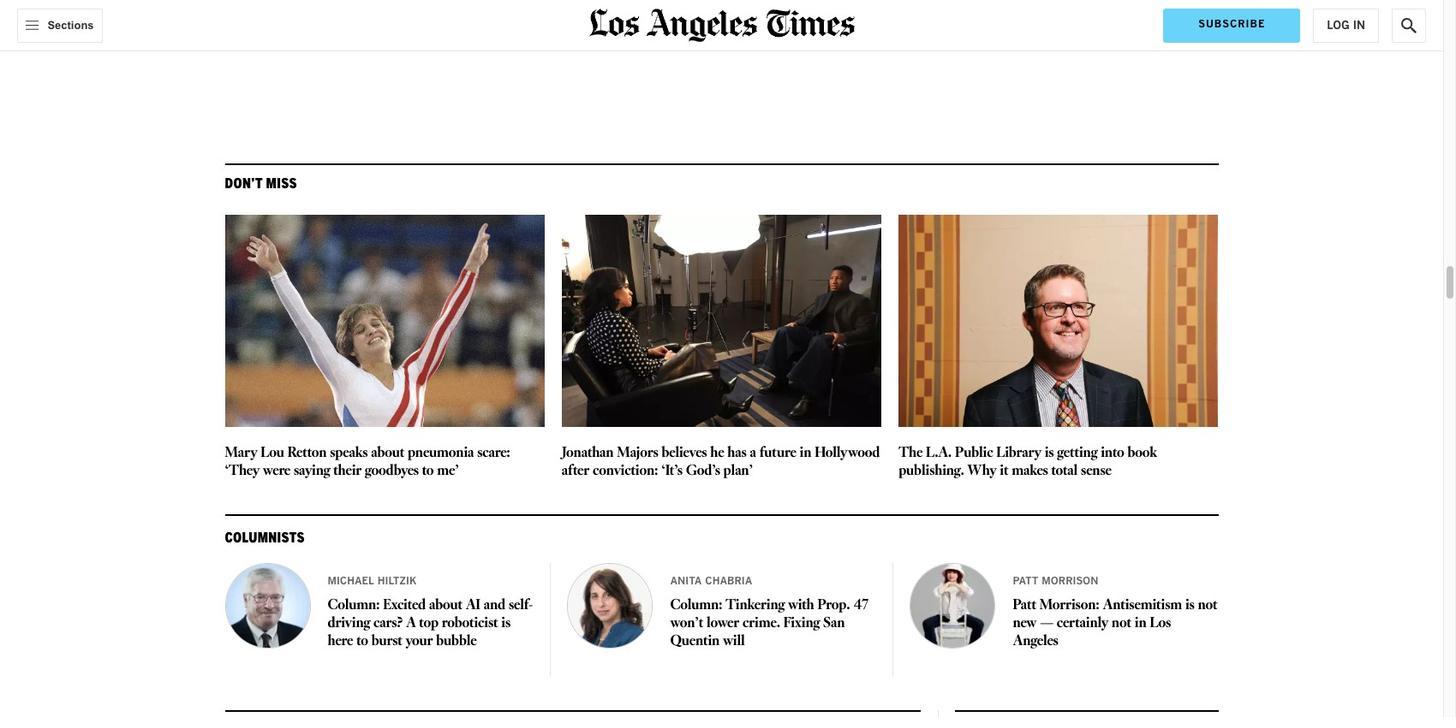 Task type: locate. For each thing, give the bounding box(es) containing it.
your
[[406, 632, 433, 653]]

1 column: from the left
[[328, 596, 380, 617]]

conviction:
[[593, 461, 658, 483]]

log in link
[[1313, 8, 1379, 43]]

column:
[[328, 596, 380, 617], [670, 596, 722, 617]]

the l.a. public library is getting into book publishing. why it makes total sense link
[[899, 443, 1157, 483]]

about for top
[[429, 596, 463, 617]]

column: tinkering with prop. 47 won't lower crime. fixing san quentin will link
[[670, 596, 869, 653]]

patt left "—"
[[1013, 596, 1036, 617]]

2 column: from the left
[[670, 596, 722, 617]]

about for goodbyes
[[371, 443, 404, 465]]

patt
[[1013, 578, 1039, 588], [1013, 596, 1036, 617]]

about inside mary lou retton speaks about pneumonia scare: 'they were saying their goodbyes to me'
[[371, 443, 404, 465]]

about right "speaks"
[[371, 443, 404, 465]]

plan'
[[723, 461, 753, 483]]

mary lou retton speaks about pneumonia scare: 'they were saying their goodbyes to me' link
[[225, 443, 510, 483]]

sections button
[[17, 8, 103, 42]]

column: excited about ai and self- driving cars? a top roboticist is here to burst your bubble link
[[328, 596, 533, 653]]

miss
[[266, 174, 297, 191]]

is inside michael hiltzik column: excited about ai and self- driving cars? a top roboticist is here to burst your bubble
[[501, 614, 511, 635]]

is right roboticist at the bottom left of page
[[501, 614, 511, 635]]

me'
[[437, 461, 459, 483]]

morrison
[[1042, 578, 1098, 588]]

mary lou retton speaks about pneumonia scare: 'they were saying their goodbyes to me'
[[225, 443, 510, 483]]

patt morrison image
[[910, 564, 996, 650]]

quentin
[[670, 632, 720, 653]]

in left los
[[1135, 614, 1147, 635]]

hollywood
[[815, 443, 880, 465]]

1 horizontal spatial column:
[[670, 596, 722, 617]]

in inside patt morrison patt morrison: antisemitism is not new — certainly not in los angeles
[[1135, 614, 1147, 635]]

makes
[[1012, 461, 1048, 483]]

ai
[[466, 596, 480, 617]]

0 horizontal spatial about
[[371, 443, 404, 465]]

1 vertical spatial patt
[[1013, 596, 1036, 617]]

1 vertical spatial in
[[1135, 614, 1147, 635]]

2 horizontal spatial is
[[1185, 596, 1195, 617]]

to left me'
[[422, 461, 434, 483]]

is right los
[[1185, 596, 1195, 617]]

is inside the l.a. public library is getting into book publishing. why it makes total sense
[[1045, 443, 1054, 465]]

log
[[1327, 20, 1350, 31]]

about left ai
[[429, 596, 463, 617]]

1 horizontal spatial is
[[1045, 443, 1054, 465]]

not right los
[[1198, 596, 1218, 617]]

scare:
[[477, 443, 510, 465]]

0 vertical spatial in
[[800, 443, 811, 465]]

morrison:
[[1040, 596, 1099, 617]]

getting
[[1057, 443, 1098, 465]]

book
[[1128, 443, 1157, 465]]

1 horizontal spatial to
[[422, 461, 434, 483]]

speaks
[[330, 443, 368, 465]]

with
[[788, 596, 814, 617]]

don't
[[225, 174, 263, 191]]

patt morrison patt morrison: antisemitism is not new — certainly not in los angeles
[[1013, 578, 1218, 653]]

jonathan majors believes he has a future in hollywood after conviction: 'it's god's plan' link
[[562, 443, 880, 483]]

chabria
[[705, 578, 752, 588]]

log in
[[1327, 20, 1365, 31]]

were
[[263, 461, 290, 483]]

1 horizontal spatial about
[[429, 596, 463, 617]]

crime.
[[743, 614, 780, 635]]

home page image
[[589, 9, 854, 42]]

0 horizontal spatial to
[[357, 632, 368, 653]]

about inside michael hiltzik column: excited about ai and self- driving cars? a top roboticist is here to burst your bubble
[[429, 596, 463, 617]]

0 vertical spatial patt
[[1013, 578, 1039, 588]]

about
[[371, 443, 404, 465], [429, 596, 463, 617]]

self-
[[509, 596, 533, 617]]

in right future
[[800, 443, 811, 465]]

is
[[1045, 443, 1054, 465], [1185, 596, 1195, 617], [501, 614, 511, 635]]

1 vertical spatial to
[[357, 632, 368, 653]]

anita chabria image
[[567, 564, 653, 650]]

0 vertical spatial about
[[371, 443, 404, 465]]

in inside jonathan majors believes he has a future in hollywood after conviction: 'it's god's plan'
[[800, 443, 811, 465]]

column: down 'anita'
[[670, 596, 722, 617]]

tinkering
[[726, 596, 785, 617]]

a
[[406, 614, 416, 635]]

not left los
[[1112, 614, 1131, 635]]

patt morrison link
[[1013, 578, 1098, 588]]

0 vertical spatial to
[[422, 461, 434, 483]]

mary lou retton celebrates her balance beam score at the 1984 olympic games, aug. 3, 1984 in los angeles. image
[[225, 215, 545, 428]]

believes
[[662, 443, 707, 465]]

1 vertical spatial about
[[429, 596, 463, 617]]

is inside patt morrison patt morrison: antisemitism is not new — certainly not in los angeles
[[1185, 596, 1195, 617]]

0 horizontal spatial column:
[[328, 596, 380, 617]]

news - linsey davis exclusive interview with jonathan majors for abc news. the interview airs on "good morning america" & "gma3," with an extended version on "abc news live" on monday, january 8, 2024 and then on "impact x nightline," exclusive to hulu on thursday, january 11, 2024. (abc/michael le brecht ii) linsey davis, jonathan majors image
[[562, 215, 882, 428]]

library
[[996, 443, 1041, 465]]

column: for lower
[[670, 596, 722, 617]]

column: down michael
[[328, 596, 380, 617]]

l.a.
[[926, 443, 952, 465]]

antisemitism
[[1103, 596, 1182, 617]]

don't miss
[[225, 174, 297, 191]]

to
[[422, 461, 434, 483], [357, 632, 368, 653]]

column: inside michael hiltzik column: excited about ai and self- driving cars? a top roboticist is here to burst your bubble
[[328, 596, 380, 617]]

in
[[800, 443, 811, 465], [1135, 614, 1147, 635]]

1 horizontal spatial in
[[1135, 614, 1147, 635]]

patt morrison: antisemitism is not new — certainly not in los angeles link
[[1013, 596, 1218, 653]]

to right here
[[357, 632, 368, 653]]

is left 'getting'
[[1045, 443, 1054, 465]]

to inside mary lou retton speaks about pneumonia scare: 'they were saying their goodbyes to me'
[[422, 461, 434, 483]]

certainly
[[1057, 614, 1108, 635]]

sections
[[47, 19, 94, 32]]

los angeles, - january 03: city librarian of the los angeles public library john szabo poses for a portrait at his office in the central library on wednesday, jan. 3, 2024 in los angeles, . the la public library will be taking over angel city press. (dania maxwell / los angeles times) image
[[899, 215, 1218, 428]]

0 horizontal spatial is
[[501, 614, 511, 635]]

column: inside the anita chabria column: tinkering with prop. 47 won't lower crime. fixing san quentin will
[[670, 596, 722, 617]]

pneumonia
[[408, 443, 474, 465]]

michael hiltzik column: excited about ai and self- driving cars? a top roboticist is here to burst your bubble
[[328, 578, 533, 653]]

0 horizontal spatial in
[[800, 443, 811, 465]]

patt up new
[[1013, 578, 1039, 588]]

hiltzik
[[378, 578, 417, 588]]



Task type: vqa. For each thing, say whether or not it's contained in the screenshot.
"Library"
yes



Task type: describe. For each thing, give the bounding box(es) containing it.
after
[[562, 461, 589, 483]]

new
[[1013, 614, 1037, 635]]

'they
[[225, 461, 259, 483]]

1 patt from the top
[[1013, 578, 1039, 588]]

total
[[1051, 461, 1078, 483]]

2 patt from the top
[[1013, 596, 1036, 617]]

anita
[[670, 578, 702, 588]]

won't
[[670, 614, 703, 635]]

top
[[419, 614, 438, 635]]

mary
[[225, 443, 257, 465]]

cars?
[[374, 614, 403, 635]]

—
[[1040, 614, 1054, 635]]

0 horizontal spatial not
[[1112, 614, 1131, 635]]

public
[[955, 443, 993, 465]]

anita chabria column: tinkering with prop. 47 won't lower crime. fixing san quentin will
[[670, 578, 869, 653]]

michael
[[328, 578, 374, 588]]

los
[[1150, 614, 1171, 635]]

driving
[[328, 614, 370, 635]]

san
[[823, 614, 845, 635]]

columnists
[[225, 530, 305, 546]]

jonathan majors believes he has a future in hollywood after conviction: 'it's god's plan'
[[562, 443, 880, 483]]

will
[[723, 632, 745, 653]]

and
[[484, 596, 505, 617]]

lower
[[707, 614, 739, 635]]

publishing.
[[899, 461, 964, 483]]

future
[[759, 443, 796, 465]]

jonathan
[[562, 443, 614, 465]]

fixing
[[784, 614, 820, 635]]

into
[[1101, 443, 1124, 465]]

goodbyes
[[365, 461, 419, 483]]

retton
[[288, 443, 327, 465]]

angeles
[[1013, 632, 1058, 653]]

why
[[968, 461, 997, 483]]

excited
[[383, 596, 426, 617]]

it
[[1000, 461, 1009, 483]]

saying
[[294, 461, 330, 483]]

majors
[[617, 443, 658, 465]]

has
[[728, 443, 747, 465]]

column: for driving
[[328, 596, 380, 617]]

lou
[[261, 443, 284, 465]]

michael hiltzik image
[[225, 564, 311, 650]]

burst
[[371, 632, 402, 653]]

bubble
[[436, 632, 477, 653]]

anita chabria link
[[670, 578, 752, 588]]

sense
[[1081, 461, 1112, 483]]

their
[[333, 461, 362, 483]]

here
[[328, 632, 353, 653]]

the
[[899, 443, 923, 465]]

the l.a. public library is getting into book publishing. why it makes total sense
[[899, 443, 1157, 483]]

in
[[1353, 20, 1365, 31]]

47
[[854, 596, 869, 617]]

roboticist
[[442, 614, 498, 635]]

'it's
[[662, 461, 682, 483]]

michael hiltzik link
[[328, 578, 417, 588]]

to inside michael hiltzik column: excited about ai and self- driving cars? a top roboticist is here to burst your bubble
[[357, 632, 368, 653]]

he
[[710, 443, 724, 465]]

1 horizontal spatial not
[[1198, 596, 1218, 617]]

a
[[750, 443, 756, 465]]

god's
[[686, 461, 720, 483]]

prop.
[[818, 596, 850, 617]]



